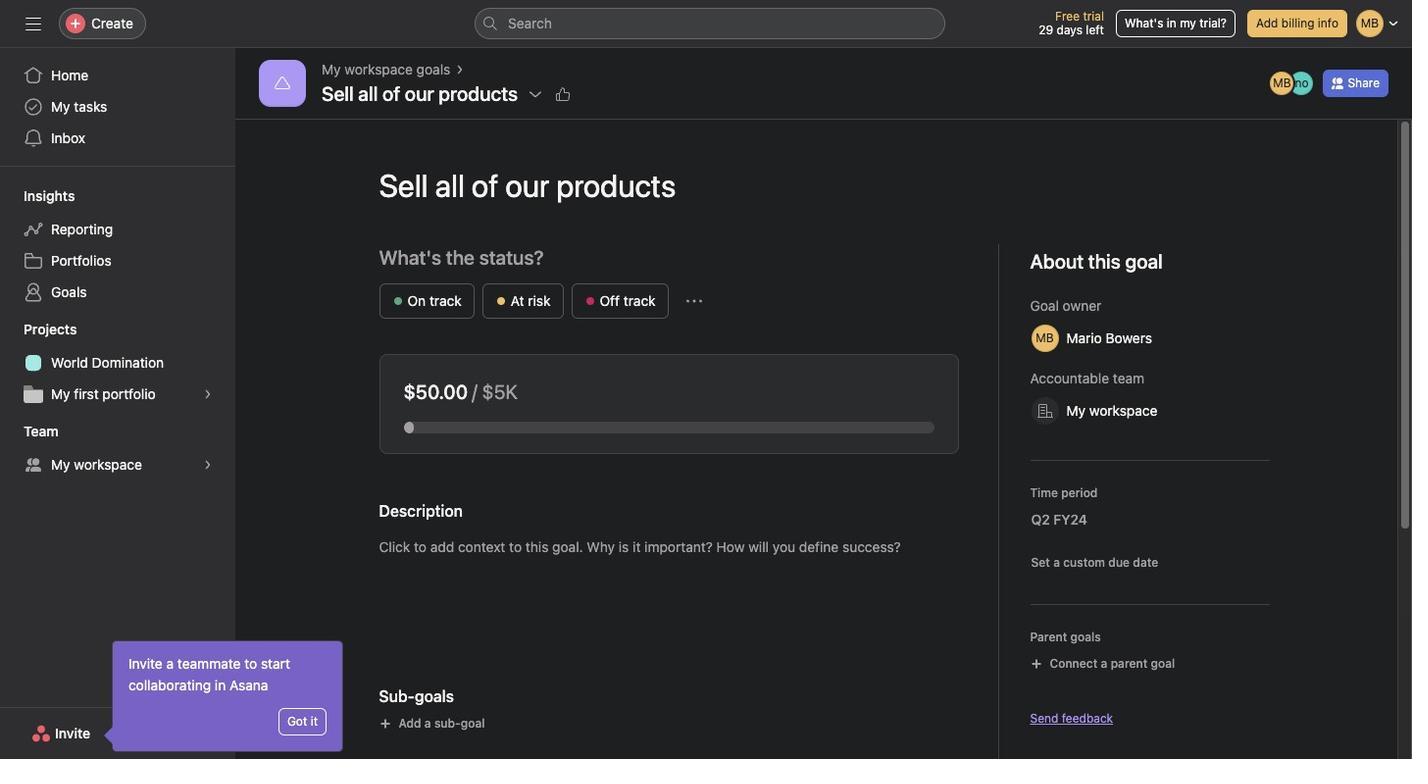 Task type: describe. For each thing, give the bounding box(es) containing it.
Goal name text field
[[364, 150, 1270, 221]]

fy24
[[1054, 511, 1088, 528]]

parent
[[1111, 656, 1148, 671]]

create button
[[59, 8, 146, 39]]

invite a teammate to start collaborating in asana got it
[[129, 655, 318, 729]]

goals inside my workspace goals 'link'
[[417, 61, 451, 78]]

set a custom due date
[[1032, 555, 1159, 570]]

reporting
[[51, 221, 113, 237]]

connect a parent goal button
[[1022, 650, 1184, 678]]

a for custom
[[1054, 555, 1061, 570]]

what's in my trial? button
[[1116, 10, 1236, 37]]

sub-goals
[[379, 688, 454, 705]]

about this goal
[[1031, 250, 1163, 273]]

$50.00
[[404, 381, 468, 403]]

this goal
[[1089, 250, 1163, 273]]

what's for what's the status?
[[379, 246, 442, 269]]

due
[[1109, 555, 1130, 570]]

add billing info button
[[1248, 10, 1348, 37]]

track for off track
[[624, 292, 656, 309]]

q2
[[1032, 511, 1051, 528]]

insights element
[[0, 179, 235, 312]]

my
[[1180, 16, 1197, 30]]

add billing info
[[1257, 16, 1339, 30]]

the status?
[[446, 246, 544, 269]]

my for my workspace dropdown button at the right bottom of the page
[[1067, 402, 1086, 419]]

share
[[1348, 76, 1380, 90]]

0 likes. click to like this task image
[[555, 86, 571, 102]]

no
[[1295, 76, 1309, 90]]

hide sidebar image
[[26, 16, 41, 31]]

inbox
[[51, 130, 85, 146]]

search
[[508, 15, 552, 31]]

parent
[[1031, 630, 1068, 645]]

my first portfolio
[[51, 386, 156, 402]]

goals link
[[12, 277, 224, 308]]

description
[[379, 502, 463, 520]]

my for my workspace 'link'
[[51, 456, 70, 473]]

insights
[[24, 187, 75, 204]]

first
[[74, 386, 99, 402]]

workspace for my workspace dropdown button at the right bottom of the page
[[1090, 402, 1158, 419]]

sub-
[[435, 716, 461, 731]]

owner
[[1063, 297, 1102, 314]]

period
[[1062, 486, 1098, 500]]

track for on track
[[430, 292, 462, 309]]

free
[[1056, 9, 1080, 24]]

in inside button
[[1167, 16, 1177, 30]]

goal for sub-goals
[[461, 716, 485, 731]]

sell all of our products
[[322, 82, 518, 105]]

days
[[1057, 23, 1083, 37]]

teammate
[[177, 655, 241, 672]]

my workspace link
[[12, 449, 224, 481]]

my workspace button
[[1023, 393, 1190, 429]]

free trial 29 days left
[[1039, 9, 1105, 37]]

home link
[[12, 60, 224, 91]]

accountable
[[1031, 370, 1110, 387]]

q2 fy24 button
[[1019, 502, 1120, 538]]

show options image
[[528, 86, 544, 102]]

sub-
[[379, 688, 415, 705]]

see details, my workspace image
[[202, 459, 214, 471]]

team
[[24, 423, 59, 440]]

parent goals
[[1031, 630, 1101, 645]]

it
[[311, 714, 318, 729]]

team button
[[0, 422, 59, 441]]

add a sub-goal button
[[370, 710, 494, 738]]

of
[[383, 82, 400, 105]]

start
[[261, 655, 290, 672]]

$50.00 / $5k
[[404, 381, 518, 403]]

send feedback link
[[1031, 710, 1114, 728]]

projects element
[[0, 312, 235, 414]]

invite button
[[19, 716, 103, 752]]

invite a teammate to start collaborating in asana tooltip
[[107, 642, 342, 752]]

at
[[511, 292, 525, 309]]

inbox link
[[12, 123, 224, 154]]

/
[[472, 381, 478, 403]]

search list box
[[475, 8, 946, 39]]

trial?
[[1200, 16, 1227, 30]]

mario
[[1067, 330, 1103, 346]]

off track
[[600, 292, 656, 309]]

risk
[[528, 292, 551, 309]]

world domination link
[[12, 347, 224, 379]]

mario bowers
[[1067, 330, 1153, 346]]

29
[[1039, 23, 1054, 37]]

projects
[[24, 321, 77, 338]]

create
[[91, 15, 133, 31]]

my tasks
[[51, 98, 107, 115]]

invite for invite
[[55, 725, 90, 742]]

on track button
[[379, 284, 475, 319]]

my tasks link
[[12, 91, 224, 123]]



Task type: locate. For each thing, give the bounding box(es) containing it.
1 vertical spatial workspace
[[1090, 402, 1158, 419]]

0 vertical spatial goal
[[1151, 656, 1176, 671]]

1 horizontal spatial add
[[1257, 16, 1279, 30]]

add for add billing info
[[1257, 16, 1279, 30]]

1 vertical spatial in
[[215, 677, 226, 694]]

my up sell
[[322, 61, 341, 78]]

my left first
[[51, 386, 70, 402]]

1 horizontal spatial workspace
[[345, 61, 413, 78]]

a for teammate
[[166, 655, 174, 672]]

workspace down the my first portfolio
[[74, 456, 142, 473]]

0 vertical spatial goals
[[417, 61, 451, 78]]

our products
[[405, 82, 518, 105]]

my first portfolio link
[[12, 379, 224, 410]]

time period
[[1031, 486, 1098, 500]]

goals up connect
[[1071, 630, 1101, 645]]

my workspace goals
[[322, 61, 451, 78]]

got it button
[[279, 708, 327, 736]]

my down team
[[51, 456, 70, 473]]

goal
[[1151, 656, 1176, 671], [461, 716, 485, 731]]

collaborating
[[129, 677, 211, 694]]

invite inside the "invite a teammate to start collaborating in asana got it"
[[129, 655, 163, 672]]

1 vertical spatial goals
[[1071, 630, 1101, 645]]

mario bowers button
[[1023, 321, 1185, 356]]

invite
[[129, 655, 163, 672], [55, 725, 90, 742]]

teams element
[[0, 414, 235, 485]]

portfolio
[[102, 386, 156, 402]]

add a sub-goal
[[399, 716, 485, 731]]

what's for what's in my trial?
[[1125, 16, 1164, 30]]

0 horizontal spatial what's
[[379, 246, 442, 269]]

my workspace inside 'link'
[[51, 456, 142, 473]]

a for sub-
[[425, 716, 431, 731]]

my down 'accountable'
[[1067, 402, 1086, 419]]

portfolios
[[51, 252, 111, 269]]

my inside dropdown button
[[1067, 402, 1086, 419]]

off track button
[[572, 284, 669, 319]]

goal
[[1031, 297, 1059, 314]]

a for parent
[[1101, 656, 1108, 671]]

my inside teams element
[[51, 456, 70, 473]]

date
[[1134, 555, 1159, 570]]

0 horizontal spatial invite
[[55, 725, 90, 742]]

workspace for my workspace 'link'
[[74, 456, 142, 473]]

world
[[51, 354, 88, 371]]

a inside the "invite a teammate to start collaborating in asana got it"
[[166, 655, 174, 672]]

what's up on
[[379, 246, 442, 269]]

global element
[[0, 48, 235, 166]]

2 horizontal spatial workspace
[[1090, 402, 1158, 419]]

what's the status?
[[379, 246, 544, 269]]

projects button
[[0, 320, 77, 339]]

billing
[[1282, 16, 1315, 30]]

my for my first portfolio link
[[51, 386, 70, 402]]

feedback
[[1062, 711, 1114, 726]]

what's inside button
[[1125, 16, 1164, 30]]

custom
[[1064, 555, 1106, 570]]

1 horizontal spatial invite
[[129, 655, 163, 672]]

0 horizontal spatial add
[[399, 716, 421, 731]]

got
[[287, 714, 307, 729]]

reporting link
[[12, 214, 224, 245]]

tasks
[[74, 98, 107, 115]]

my workspace down team on the right of the page
[[1067, 402, 1158, 419]]

connect
[[1050, 656, 1098, 671]]

my workspace for my workspace 'link'
[[51, 456, 142, 473]]

add down the sub-goals at the bottom of page
[[399, 716, 421, 731]]

0 vertical spatial what's
[[1125, 16, 1164, 30]]

what's left my
[[1125, 16, 1164, 30]]

2 vertical spatial workspace
[[74, 456, 142, 473]]

a up collaborating
[[166, 655, 174, 672]]

share button
[[1324, 70, 1389, 97]]

insights button
[[0, 186, 75, 206]]

0 vertical spatial add
[[1257, 16, 1279, 30]]

search button
[[475, 8, 946, 39]]

send feedback
[[1031, 711, 1114, 726]]

my workspace for my workspace dropdown button at the right bottom of the page
[[1067, 402, 1158, 419]]

goals
[[51, 284, 87, 300]]

1 track from the left
[[430, 292, 462, 309]]

my inside projects element
[[51, 386, 70, 402]]

my inside global element
[[51, 98, 70, 115]]

invite for invite a teammate to start collaborating in asana got it
[[129, 655, 163, 672]]

left
[[1086, 23, 1105, 37]]

2 vertical spatial goals
[[415, 688, 454, 705]]

a right the set
[[1054, 555, 1061, 570]]

home
[[51, 67, 89, 83]]

my workspace
[[1067, 402, 1158, 419], [51, 456, 142, 473]]

my for my tasks link
[[51, 98, 70, 115]]

1 vertical spatial my workspace
[[51, 456, 142, 473]]

about
[[1031, 250, 1084, 273]]

0 horizontal spatial my workspace
[[51, 456, 142, 473]]

on
[[408, 292, 426, 309]]

workspace
[[345, 61, 413, 78], [1090, 402, 1158, 419], [74, 456, 142, 473]]

0 vertical spatial invite
[[129, 655, 163, 672]]

goal for parent goals
[[1151, 656, 1176, 671]]

bowers
[[1106, 330, 1153, 346]]

my workspace inside dropdown button
[[1067, 402, 1158, 419]]

more actions image
[[686, 293, 702, 309]]

off
[[600, 292, 620, 309]]

1 horizontal spatial what's
[[1125, 16, 1164, 30]]

1 vertical spatial what's
[[379, 246, 442, 269]]

sell
[[322, 82, 354, 105]]

in inside the "invite a teammate to start collaborating in asana got it"
[[215, 677, 226, 694]]

team
[[1113, 370, 1145, 387]]

all
[[358, 82, 378, 105]]

1 horizontal spatial my workspace
[[1067, 402, 1158, 419]]

a left parent
[[1101, 656, 1108, 671]]

time
[[1031, 486, 1059, 500]]

goal owner
[[1031, 297, 1102, 314]]

0 horizontal spatial track
[[430, 292, 462, 309]]

0 vertical spatial workspace
[[345, 61, 413, 78]]

track right on
[[430, 292, 462, 309]]

0 horizontal spatial workspace
[[74, 456, 142, 473]]

domination
[[92, 354, 164, 371]]

set a custom due date button
[[1027, 553, 1164, 573]]

goals up the add a sub-goal button at bottom
[[415, 688, 454, 705]]

see details, my first portfolio image
[[202, 389, 214, 400]]

workspace down team on the right of the page
[[1090, 402, 1158, 419]]

accountable team
[[1031, 370, 1145, 387]]

1 vertical spatial invite
[[55, 725, 90, 742]]

invite inside invite button
[[55, 725, 90, 742]]

workspace up the all
[[345, 61, 413, 78]]

at risk button
[[483, 284, 564, 319]]

at risk
[[511, 292, 551, 309]]

portfolios link
[[12, 245, 224, 277]]

1 horizontal spatial track
[[624, 292, 656, 309]]

what's in my trial?
[[1125, 16, 1227, 30]]

in
[[1167, 16, 1177, 30], [215, 677, 226, 694]]

workspace inside dropdown button
[[1090, 402, 1158, 419]]

0 horizontal spatial in
[[215, 677, 226, 694]]

add left billing
[[1257, 16, 1279, 30]]

goals up sell all of our products
[[417, 61, 451, 78]]

my workspace down team
[[51, 456, 142, 473]]

0 vertical spatial in
[[1167, 16, 1177, 30]]

1 horizontal spatial in
[[1167, 16, 1177, 30]]

2 track from the left
[[624, 292, 656, 309]]

info
[[1318, 16, 1339, 30]]

a left sub-
[[425, 716, 431, 731]]

world domination
[[51, 354, 164, 371]]

my
[[322, 61, 341, 78], [51, 98, 70, 115], [51, 386, 70, 402], [1067, 402, 1086, 419], [51, 456, 70, 473]]

goals for description
[[415, 688, 454, 705]]

track right off
[[624, 292, 656, 309]]

in left my
[[1167, 16, 1177, 30]]

set
[[1032, 555, 1051, 570]]

0 vertical spatial my workspace
[[1067, 402, 1158, 419]]

add
[[1257, 16, 1279, 30], [399, 716, 421, 731]]

workspace inside teams element
[[74, 456, 142, 473]]

connect a parent goal
[[1050, 656, 1176, 671]]

1 vertical spatial add
[[399, 716, 421, 731]]

my left tasks
[[51, 98, 70, 115]]

in down teammate on the bottom of the page
[[215, 677, 226, 694]]

add for add a sub-goal
[[399, 716, 421, 731]]

1 horizontal spatial goal
[[1151, 656, 1176, 671]]

0 horizontal spatial goal
[[461, 716, 485, 731]]

goals for time period
[[1071, 630, 1101, 645]]

1 vertical spatial goal
[[461, 716, 485, 731]]



Task type: vqa. For each thing, say whether or not it's contained in the screenshot.
Brad corresponding to orlandogary85@gmail.com
no



